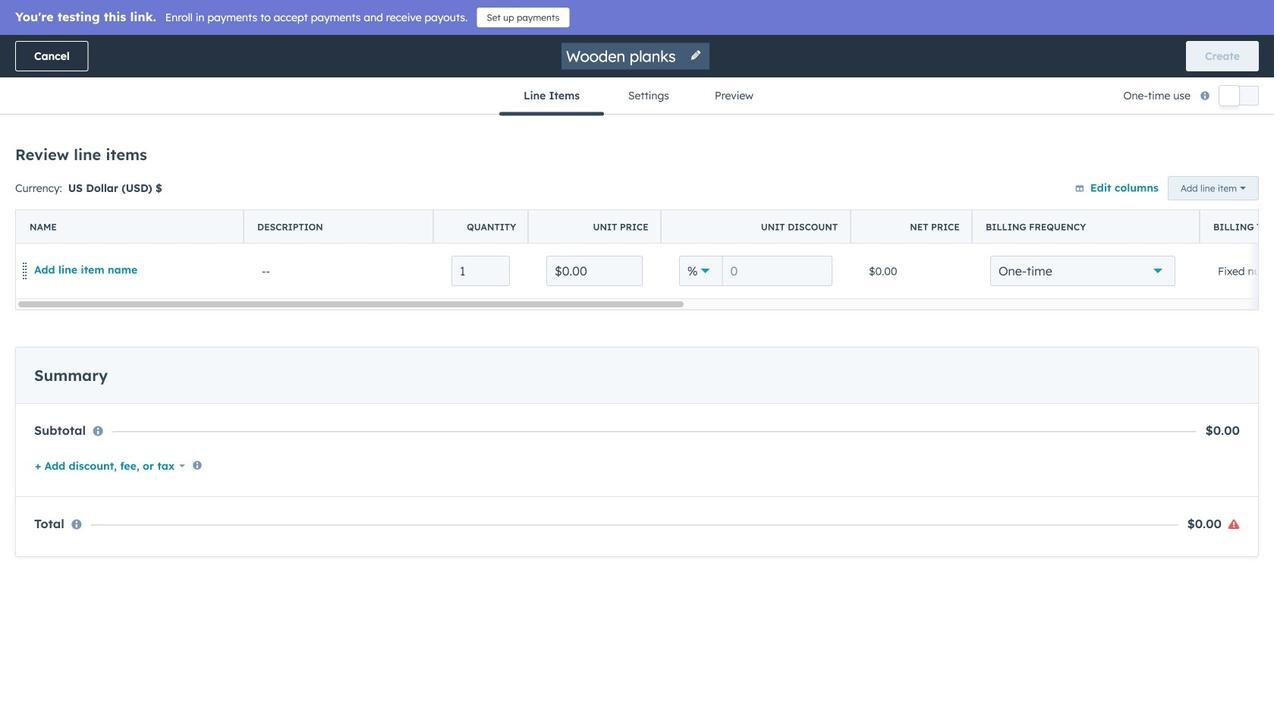 Task type: locate. For each thing, give the bounding box(es) containing it.
column header
[[238, 191, 358, 225], [16, 210, 244, 244], [244, 210, 434, 244], [433, 210, 529, 244], [528, 210, 662, 244], [661, 210, 852, 244], [851, 210, 973, 244], [972, 210, 1201, 244], [1200, 210, 1274, 244]]

None text field
[[452, 256, 510, 286]]

press to sort. image
[[422, 202, 428, 213], [607, 202, 613, 213], [829, 202, 835, 213]]

pagination navigation
[[515, 299, 653, 319]]

dialog
[[0, 0, 1274, 705]]

page section element
[[0, 35, 1274, 116]]

3 press to sort. image from the left
[[1007, 202, 1013, 213]]

2 horizontal spatial press to sort. image
[[829, 202, 835, 213]]

2 press to sort. image from the left
[[728, 202, 734, 213]]

Search search field
[[36, 145, 340, 175]]

1 press to sort. image from the left
[[114, 202, 120, 213]]

press to sort. image
[[114, 202, 120, 213], [728, 202, 734, 213], [1007, 202, 1013, 213], [1092, 202, 1097, 213], [1183, 202, 1188, 213]]

None text field
[[546, 256, 643, 286]]

5 press to sort. image from the left
[[1183, 202, 1188, 213]]

1 horizontal spatial press to sort. image
[[607, 202, 613, 213]]

press to sort. image for 8th press to sort. element
[[1183, 202, 1188, 213]]

0 horizontal spatial press to sort. image
[[422, 202, 428, 213]]

press to sort. element
[[114, 202, 120, 214], [422, 202, 428, 214], [607, 202, 613, 214], [728, 202, 734, 214], [829, 202, 835, 214], [1007, 202, 1013, 214], [1092, 202, 1097, 214], [1183, 202, 1188, 214]]

3 press to sort. image from the left
[[829, 202, 835, 213]]

navigation
[[499, 77, 775, 116]]

4 press to sort. image from the left
[[1092, 202, 1097, 213]]

4 press to sort. element from the left
[[728, 202, 734, 214]]

2 press to sort. element from the left
[[422, 202, 428, 214]]



Task type: describe. For each thing, give the bounding box(es) containing it.
0 text field
[[722, 256, 833, 286]]

press to sort. image for fourth press to sort. element from the left
[[728, 202, 734, 213]]

press to sort. image for 2nd press to sort. element from the right
[[1092, 202, 1097, 213]]

press to sort. image for third press to sort. element from the right
[[1007, 202, 1013, 213]]

press to sort. image for first press to sort. element from the left
[[114, 202, 120, 213]]

Add a payment link name field
[[565, 46, 681, 66]]

2 press to sort. image from the left
[[607, 202, 613, 213]]

8 press to sort. element from the left
[[1183, 202, 1188, 214]]

6 press to sort. element from the left
[[1007, 202, 1013, 214]]

5 press to sort. element from the left
[[829, 202, 835, 214]]

navigation inside page section "element"
[[499, 77, 775, 116]]

1 press to sort. image from the left
[[422, 202, 428, 213]]

1 press to sort. element from the left
[[114, 202, 120, 214]]

3 press to sort. element from the left
[[607, 202, 613, 214]]

7 press to sort. element from the left
[[1092, 202, 1097, 214]]



Task type: vqa. For each thing, say whether or not it's contained in the screenshot.
0 text box
yes



